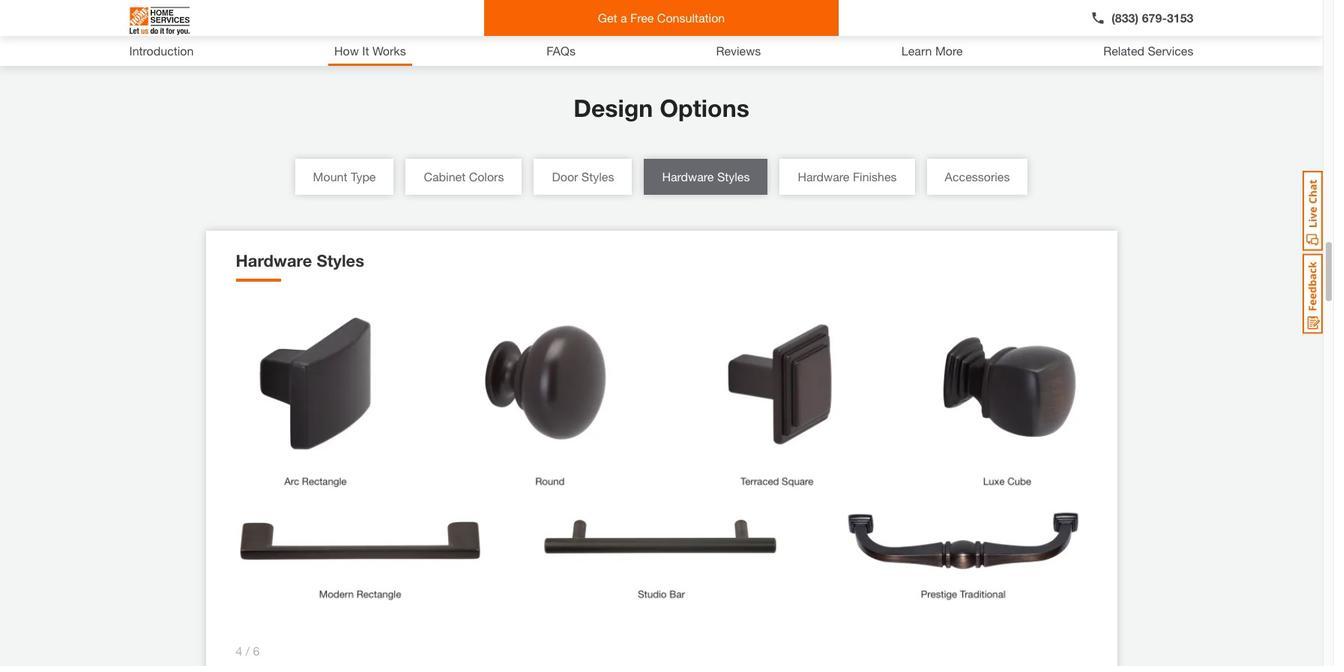 Task type: vqa. For each thing, say whether or not it's contained in the screenshot.
Hardware Styles within the BUTTON
yes



Task type: locate. For each thing, give the bounding box(es) containing it.
styles
[[582, 170, 614, 184], [717, 170, 750, 184], [317, 251, 364, 271]]

(833) 679-3153 link
[[1091, 9, 1194, 27]]

infopod - hardware style - image image
[[236, 300, 1088, 624]]

2 horizontal spatial hardware
[[798, 170, 850, 184]]

cabinet colors
[[424, 170, 504, 184]]

0 horizontal spatial hardware styles
[[236, 251, 364, 271]]

related services
[[1104, 43, 1194, 58]]

hardware for "hardware styles" button
[[662, 170, 714, 184]]

hardware styles
[[662, 170, 750, 184], [236, 251, 364, 271]]

learn more
[[902, 43, 963, 58]]

how
[[334, 43, 359, 58]]

2 horizontal spatial styles
[[717, 170, 750, 184]]

1 vertical spatial hardware styles
[[236, 251, 364, 271]]

0 vertical spatial hardware styles
[[662, 170, 750, 184]]

0 horizontal spatial styles
[[317, 251, 364, 271]]

styles for door styles button
[[582, 170, 614, 184]]

do it for you logo image
[[129, 1, 189, 41]]

1 horizontal spatial styles
[[582, 170, 614, 184]]

works
[[373, 43, 406, 58]]

hardware styles button
[[644, 159, 768, 195]]

type
[[351, 170, 376, 184]]

1 horizontal spatial hardware styles
[[662, 170, 750, 184]]

4
[[236, 644, 242, 658]]

reviews
[[716, 43, 761, 58]]

hardware for hardware finishes button
[[798, 170, 850, 184]]

1 horizontal spatial hardware
[[662, 170, 714, 184]]

introduction
[[129, 43, 194, 58]]

6
[[253, 644, 260, 658]]

faqs
[[547, 43, 576, 58]]

mount type button
[[295, 159, 394, 195]]

live chat image
[[1303, 171, 1323, 251]]

cabinet colors button
[[406, 159, 522, 195]]

finishes
[[853, 170, 897, 184]]

more
[[936, 43, 963, 58]]

hardware
[[662, 170, 714, 184], [798, 170, 850, 184], [236, 251, 312, 271]]

hardware finishes
[[798, 170, 897, 184]]

0 horizontal spatial hardware
[[236, 251, 312, 271]]

services
[[1148, 43, 1194, 58]]

679-
[[1142, 10, 1167, 25]]



Task type: describe. For each thing, give the bounding box(es) containing it.
how it works
[[334, 43, 406, 58]]

mount type
[[313, 170, 376, 184]]

door styles button
[[534, 159, 632, 195]]

consultation
[[657, 10, 725, 25]]

a
[[621, 10, 627, 25]]

mount
[[313, 170, 348, 184]]

options
[[660, 94, 750, 123]]

get
[[598, 10, 617, 25]]

styles for "hardware styles" button
[[717, 170, 750, 184]]

get a free consultation button
[[484, 0, 839, 36]]

cabinet
[[424, 170, 466, 184]]

design options
[[574, 94, 750, 123]]

design
[[574, 94, 653, 123]]

(833)
[[1112, 10, 1139, 25]]

feedback link image
[[1303, 253, 1323, 334]]

4 / 6
[[236, 644, 260, 658]]

it
[[362, 43, 369, 58]]

hardware finishes button
[[780, 159, 915, 195]]

colors
[[469, 170, 504, 184]]

learn
[[902, 43, 932, 58]]

/
[[246, 644, 250, 658]]

free
[[631, 10, 654, 25]]

hardware styles inside "hardware styles" button
[[662, 170, 750, 184]]

(833) 679-3153
[[1112, 10, 1194, 25]]

3153
[[1167, 10, 1194, 25]]

related
[[1104, 43, 1145, 58]]

door
[[552, 170, 578, 184]]

get a free consultation
[[598, 10, 725, 25]]

accessories button
[[927, 159, 1028, 195]]

accessories
[[945, 170, 1010, 184]]

door styles
[[552, 170, 614, 184]]



